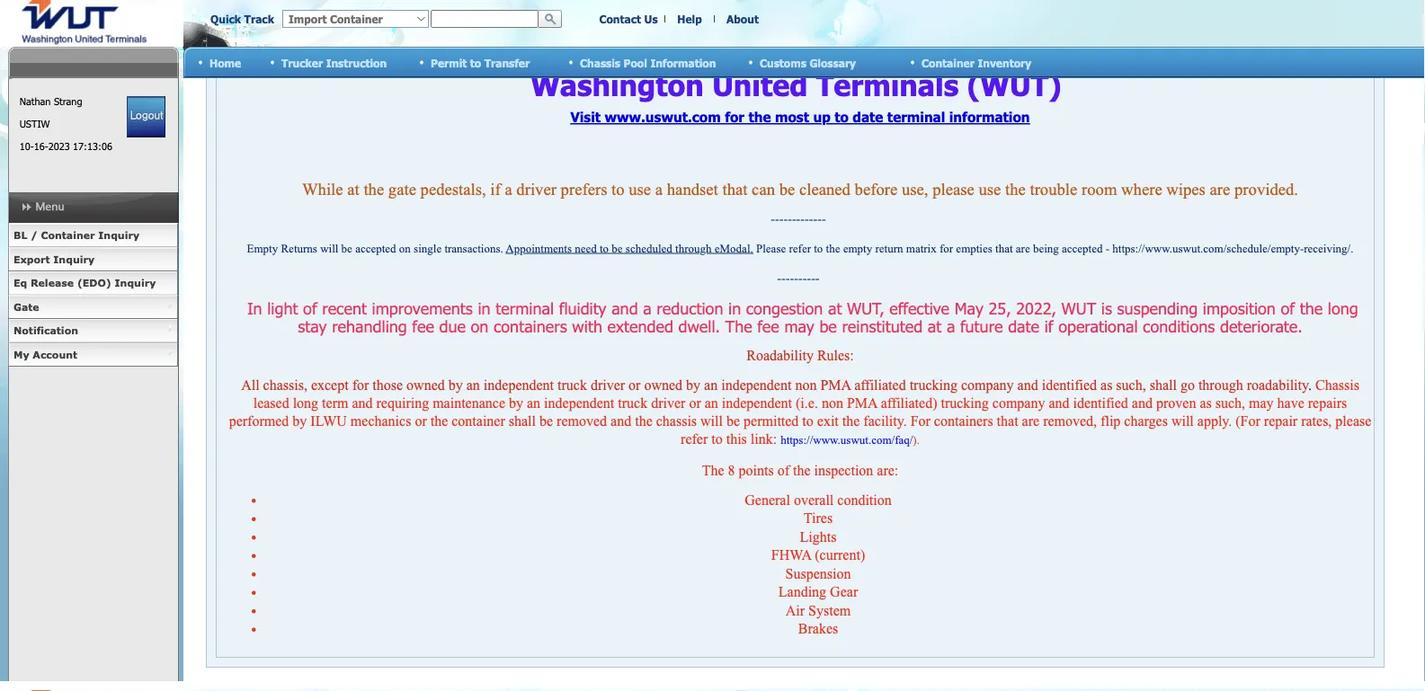 Task type: describe. For each thing, give the bounding box(es) containing it.
information
[[651, 56, 716, 69]]

trucker instruction
[[281, 56, 387, 69]]

track
[[244, 13, 274, 26]]

1 horizontal spatial container
[[922, 56, 975, 69]]

help
[[677, 13, 702, 26]]

contact
[[599, 13, 641, 26]]

10-16-2023 17:13:06
[[19, 141, 112, 153]]

nathan strang
[[19, 96, 82, 108]]

inventory
[[978, 56, 1032, 69]]

contact us
[[599, 13, 658, 26]]

export
[[13, 254, 50, 266]]

trucker
[[281, 56, 323, 69]]

account
[[33, 349, 77, 361]]

my
[[13, 349, 29, 361]]

gate
[[13, 301, 39, 313]]

inquiry for (edo)
[[115, 277, 156, 290]]

about
[[727, 13, 759, 26]]

nathan
[[19, 96, 51, 108]]

16-
[[34, 141, 48, 153]]

instruction
[[326, 56, 387, 69]]

to
[[470, 56, 481, 69]]

pool
[[624, 56, 647, 69]]

bl / container inquiry link
[[8, 224, 178, 248]]

17:13:06
[[73, 141, 112, 153]]

container inventory
[[922, 56, 1032, 69]]

contact us link
[[599, 13, 658, 26]]

permit
[[431, 56, 467, 69]]

release
[[31, 277, 74, 290]]

inquiry for container
[[98, 230, 139, 242]]

(edo)
[[77, 277, 111, 290]]

eq
[[13, 277, 27, 290]]

gate link
[[8, 296, 178, 320]]

quick
[[210, 13, 241, 26]]

notification link
[[8, 320, 178, 344]]

us
[[644, 13, 658, 26]]

ustiw
[[19, 118, 50, 130]]

2023
[[48, 141, 70, 153]]



Task type: locate. For each thing, give the bounding box(es) containing it.
customs glossary
[[760, 56, 856, 69]]

transfer
[[484, 56, 530, 69]]

inquiry up export inquiry link
[[98, 230, 139, 242]]

inquiry down bl / container inquiry
[[53, 254, 95, 266]]

help link
[[677, 13, 702, 26]]

notification
[[13, 325, 78, 337]]

eq release (edo) inquiry
[[13, 277, 156, 290]]

inquiry right (edo)
[[115, 277, 156, 290]]

chassis pool information
[[580, 56, 716, 69]]

1 vertical spatial inquiry
[[53, 254, 95, 266]]

login image
[[127, 97, 166, 138]]

container up export inquiry
[[41, 230, 95, 242]]

bl
[[13, 230, 27, 242]]

1 vertical spatial container
[[41, 230, 95, 242]]

quick track
[[210, 13, 274, 26]]

export inquiry
[[13, 254, 95, 266]]

customs
[[760, 56, 807, 69]]

export inquiry link
[[8, 248, 178, 272]]

0 vertical spatial container
[[922, 56, 975, 69]]

about link
[[727, 13, 759, 26]]

/
[[31, 230, 38, 242]]

0 vertical spatial inquiry
[[98, 230, 139, 242]]

2 vertical spatial inquiry
[[115, 277, 156, 290]]

eq release (edo) inquiry link
[[8, 272, 178, 296]]

home
[[210, 56, 241, 69]]

container
[[922, 56, 975, 69], [41, 230, 95, 242]]

glossary
[[810, 56, 856, 69]]

strang
[[54, 96, 82, 108]]

chassis
[[580, 56, 621, 69]]

None text field
[[431, 10, 539, 28]]

inquiry
[[98, 230, 139, 242], [53, 254, 95, 266], [115, 277, 156, 290]]

bl / container inquiry
[[13, 230, 139, 242]]

my account
[[13, 349, 77, 361]]

container inside the bl / container inquiry link
[[41, 230, 95, 242]]

my account link
[[8, 344, 178, 367]]

10-
[[19, 141, 34, 153]]

0 horizontal spatial container
[[41, 230, 95, 242]]

container left the inventory
[[922, 56, 975, 69]]

permit to transfer
[[431, 56, 530, 69]]



Task type: vqa. For each thing, say whether or not it's contained in the screenshot.
10-04-2023 12:51:02
no



